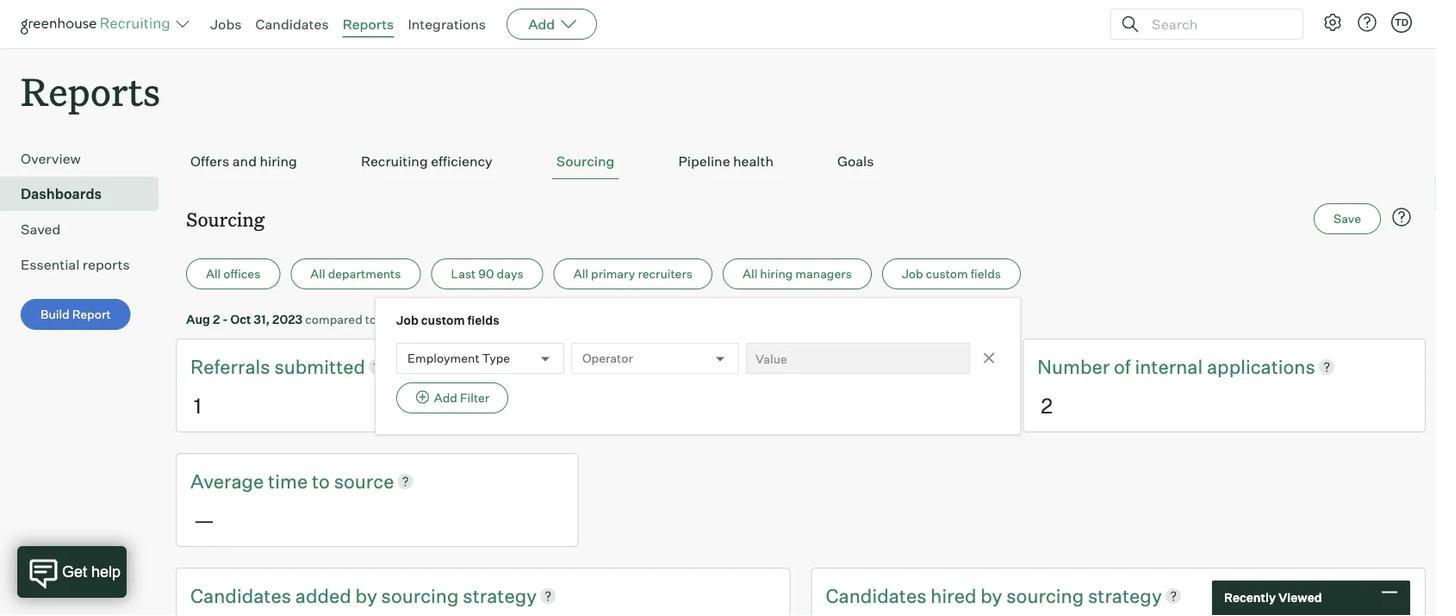 Task type: describe. For each thing, give the bounding box(es) containing it.
add filter button
[[396, 383, 508, 414]]

all hiring managers
[[743, 266, 852, 281]]

0 vertical spatial added
[[708, 355, 764, 378]]

report
[[72, 307, 111, 322]]

fields inside 'button'
[[971, 266, 1001, 281]]

candidates link for candidates hired by sourcing
[[826, 582, 931, 609]]

prospects link
[[614, 353, 708, 380]]

all offices button
[[186, 259, 280, 290]]

2 2023 from the left
[[463, 312, 494, 327]]

2 aug from the left
[[425, 312, 450, 327]]

offers and hiring
[[190, 153, 297, 170]]

referrals
[[190, 355, 274, 378]]

candidates for candidates added by sourcing
[[190, 583, 291, 607]]

save
[[1334, 211, 1361, 226]]

—
[[194, 507, 215, 533]]

td button
[[1391, 12, 1412, 33]]

internal link
[[1135, 353, 1207, 380]]

average time to
[[190, 469, 334, 493]]

managers
[[795, 266, 852, 281]]

all for all offices
[[206, 266, 221, 281]]

compared
[[305, 312, 362, 327]]

all for all hiring managers
[[743, 266, 757, 281]]

sourcing button
[[552, 144, 619, 179]]

all for all primary recruiters
[[574, 266, 588, 281]]

overview link
[[21, 148, 152, 169]]

submitted
[[274, 355, 365, 378]]

recently
[[1224, 590, 1276, 605]]

last
[[451, 266, 476, 281]]

90
[[478, 266, 494, 281]]

add for add filter
[[434, 390, 457, 405]]

offices
[[223, 266, 260, 281]]

efficiency
[[431, 153, 493, 170]]

essential reports
[[21, 256, 130, 273]]

number link
[[1038, 353, 1114, 380]]

strategy link for candidates added by sourcing
[[463, 582, 537, 609]]

pipeline
[[678, 153, 730, 170]]

last 90 days button
[[431, 259, 543, 290]]

number of internal
[[1038, 355, 1207, 378]]

aug 2 - oct 31, 2023 compared to may 4 - aug 1, 2023
[[186, 312, 494, 327]]

all offices
[[206, 266, 260, 281]]

0 vertical spatial reports
[[343, 16, 394, 33]]

time
[[268, 469, 308, 493]]

1 vertical spatial job
[[396, 313, 418, 328]]

essential
[[21, 256, 80, 273]]

sourcing link for candidates hired by sourcing
[[1006, 582, 1088, 609]]

save button
[[1314, 203, 1381, 234]]

oct
[[230, 312, 251, 327]]

all departments
[[310, 266, 401, 281]]

2 - from the left
[[417, 312, 423, 327]]

1 horizontal spatial added link
[[708, 353, 764, 380]]

tab list containing offers and hiring
[[186, 144, 1415, 179]]

all hiring managers button
[[723, 259, 872, 290]]

job custom fields inside 'button'
[[902, 266, 1001, 281]]

0 vertical spatial to
[[365, 312, 377, 327]]

build
[[40, 307, 69, 322]]

hiring inside tab list
[[260, 153, 297, 170]]

overview
[[21, 150, 81, 167]]

td
[[1395, 16, 1409, 28]]

candidates for candidates
[[255, 16, 329, 33]]

0 vertical spatial 2
[[213, 312, 220, 327]]

dashboards
[[21, 185, 102, 203]]

strategy for candidates hired by sourcing
[[1088, 583, 1162, 607]]

add filter
[[434, 390, 490, 405]]

0 horizontal spatial sourcing
[[186, 206, 265, 231]]

offers and hiring button
[[186, 144, 301, 179]]

jobs
[[210, 16, 242, 33]]

jobs link
[[210, 16, 242, 33]]

average link
[[190, 468, 268, 494]]

of
[[1114, 355, 1131, 378]]

1 vertical spatial custom
[[421, 313, 465, 328]]

average
[[190, 469, 264, 493]]

reports link
[[343, 16, 394, 33]]

days
[[497, 266, 524, 281]]

candidates for candidates hired by sourcing
[[826, 583, 927, 607]]

td button
[[1388, 9, 1415, 36]]

job inside 'button'
[[902, 266, 923, 281]]

1,
[[452, 312, 461, 327]]

1 vertical spatial fields
[[467, 313, 499, 328]]

all for all departments
[[310, 266, 325, 281]]

internal
[[1135, 355, 1203, 378]]

operator
[[582, 351, 633, 366]]

custom inside 'button'
[[926, 266, 968, 281]]

Value text field
[[746, 343, 970, 374]]

all primary recruiters button
[[554, 259, 712, 290]]

may
[[379, 312, 404, 327]]

offers
[[190, 153, 229, 170]]

pipeline health button
[[674, 144, 778, 179]]

number
[[1038, 355, 1110, 378]]



Task type: vqa. For each thing, say whether or not it's contained in the screenshot.
the middle 'Davis'
no



Task type: locate. For each thing, give the bounding box(es) containing it.
add button
[[507, 9, 597, 40]]

0 horizontal spatial strategy link
[[463, 582, 537, 609]]

recruiters
[[638, 266, 693, 281]]

reports down the greenhouse recruiting image
[[21, 65, 160, 116]]

recruiting efficiency
[[361, 153, 493, 170]]

all left managers
[[743, 266, 757, 281]]

1 vertical spatial sourcing
[[186, 206, 265, 231]]

1 vertical spatial hiring
[[760, 266, 793, 281]]

candidates link
[[255, 16, 329, 33], [190, 582, 295, 609], [826, 582, 931, 609]]

2023
[[272, 312, 303, 327], [463, 312, 494, 327]]

31,
[[254, 312, 270, 327]]

filter
[[460, 390, 490, 405]]

0 horizontal spatial add
[[434, 390, 457, 405]]

aug left 1,
[[425, 312, 450, 327]]

tab list
[[186, 144, 1415, 179]]

goals button
[[833, 144, 878, 179]]

candidates right jobs link
[[255, 16, 329, 33]]

1 aug from the left
[[186, 312, 210, 327]]

1 horizontal spatial custom
[[926, 266, 968, 281]]

custom
[[926, 266, 968, 281], [421, 313, 465, 328]]

0 vertical spatial fields
[[971, 266, 1001, 281]]

1 vertical spatial reports
[[21, 65, 160, 116]]

aug
[[186, 312, 210, 327], [425, 312, 450, 327]]

0 horizontal spatial by link
[[355, 582, 381, 609]]

0 horizontal spatial job
[[396, 313, 418, 328]]

candidates added by sourcing
[[190, 583, 463, 607]]

1 horizontal spatial aug
[[425, 312, 450, 327]]

candidates left hired at the bottom of page
[[826, 583, 927, 607]]

2 strategy link from the left
[[1088, 582, 1162, 609]]

1 horizontal spatial 2
[[1041, 392, 1053, 418]]

0 horizontal spatial fields
[[467, 313, 499, 328]]

2 sourcing link from the left
[[1006, 582, 1088, 609]]

1 by link from the left
[[355, 582, 381, 609]]

recruiting
[[361, 153, 428, 170]]

0 horizontal spatial hiring
[[260, 153, 297, 170]]

by link for added
[[355, 582, 381, 609]]

goals
[[837, 153, 874, 170]]

add for add
[[528, 16, 555, 33]]

0 vertical spatial custom
[[926, 266, 968, 281]]

employment
[[408, 351, 479, 366]]

0 horizontal spatial reports
[[21, 65, 160, 116]]

time link
[[268, 468, 312, 494]]

strategy for candidates added by sourcing
[[463, 583, 537, 607]]

strategy link
[[463, 582, 537, 609], [1088, 582, 1162, 609]]

saved
[[21, 221, 61, 238]]

sourcing
[[556, 153, 615, 170], [186, 206, 265, 231]]

job
[[902, 266, 923, 281], [396, 313, 418, 328]]

0 vertical spatial job
[[902, 266, 923, 281]]

integrations
[[408, 16, 486, 33]]

1 vertical spatial added
[[295, 583, 351, 607]]

0 horizontal spatial to
[[312, 469, 330, 493]]

candidates
[[255, 16, 329, 33], [190, 583, 291, 607], [826, 583, 927, 607]]

1 horizontal spatial 2023
[[463, 312, 494, 327]]

1 horizontal spatial hiring
[[760, 266, 793, 281]]

hired link
[[931, 582, 981, 609]]

1 horizontal spatial sourcing
[[556, 153, 615, 170]]

0 horizontal spatial aug
[[186, 312, 210, 327]]

sourcing
[[381, 583, 459, 607], [1006, 583, 1084, 607]]

all left departments
[[310, 266, 325, 281]]

all
[[206, 266, 221, 281], [310, 266, 325, 281], [574, 266, 588, 281], [743, 266, 757, 281]]

1
[[194, 392, 201, 418]]

primary
[[591, 266, 635, 281]]

1 vertical spatial 2
[[1041, 392, 1053, 418]]

1 horizontal spatial strategy
[[1088, 583, 1162, 607]]

added
[[708, 355, 764, 378], [295, 583, 351, 607]]

2023 right '31,'
[[272, 312, 303, 327]]

hiring left managers
[[760, 266, 793, 281]]

prospects
[[614, 355, 708, 378]]

by
[[355, 583, 377, 607], [981, 583, 1002, 607]]

strategy
[[463, 583, 537, 607], [1088, 583, 1162, 607]]

0 vertical spatial hiring
[[260, 153, 297, 170]]

3 all from the left
[[574, 266, 588, 281]]

0 vertical spatial added link
[[708, 353, 764, 380]]

last 90 days
[[451, 266, 524, 281]]

2 by from the left
[[981, 583, 1002, 607]]

candidates down —
[[190, 583, 291, 607]]

- right "4"
[[417, 312, 423, 327]]

add
[[528, 16, 555, 33], [434, 390, 457, 405]]

1 horizontal spatial by link
[[981, 582, 1006, 609]]

viewed
[[1278, 590, 1322, 605]]

recruiting efficiency button
[[357, 144, 497, 179]]

source link
[[334, 468, 394, 494]]

to
[[365, 312, 377, 327], [312, 469, 330, 493]]

1 horizontal spatial strategy link
[[1088, 582, 1162, 609]]

2 sourcing from the left
[[1006, 583, 1084, 607]]

0 horizontal spatial -
[[222, 312, 228, 327]]

2 by link from the left
[[981, 582, 1006, 609]]

0 horizontal spatial 2
[[213, 312, 220, 327]]

essential reports link
[[21, 254, 152, 275]]

to right time
[[312, 469, 330, 493]]

add inside popup button
[[528, 16, 555, 33]]

all left primary
[[574, 266, 588, 281]]

employment type
[[408, 351, 510, 366]]

0 vertical spatial sourcing
[[556, 153, 615, 170]]

and
[[232, 153, 257, 170]]

add inside button
[[434, 390, 457, 405]]

submitted link
[[274, 353, 365, 380]]

configure image
[[1322, 12, 1343, 33]]

by for hired
[[981, 583, 1002, 607]]

1 strategy link from the left
[[463, 582, 537, 609]]

to left may
[[365, 312, 377, 327]]

all inside button
[[310, 266, 325, 281]]

1 vertical spatial to
[[312, 469, 330, 493]]

1 horizontal spatial job custom fields
[[902, 266, 1001, 281]]

2
[[213, 312, 220, 327], [1041, 392, 1053, 418]]

aug left oct
[[186, 312, 210, 327]]

by for added
[[355, 583, 377, 607]]

job custom fields button
[[882, 259, 1021, 290]]

greenhouse recruiting image
[[21, 14, 176, 34]]

Search text field
[[1147, 12, 1287, 37]]

-
[[222, 312, 228, 327], [417, 312, 423, 327]]

2 down number
[[1041, 392, 1053, 418]]

1 horizontal spatial -
[[417, 312, 423, 327]]

2 strategy from the left
[[1088, 583, 1162, 607]]

0 horizontal spatial job custom fields
[[396, 313, 499, 328]]

0 horizontal spatial sourcing
[[381, 583, 459, 607]]

1 - from the left
[[222, 312, 228, 327]]

candidates hired by sourcing
[[826, 583, 1088, 607]]

0 horizontal spatial sourcing link
[[381, 582, 463, 609]]

pipeline health
[[678, 153, 774, 170]]

added link
[[708, 353, 764, 380], [295, 582, 355, 609]]

4
[[407, 312, 415, 327]]

sourcing link
[[381, 582, 463, 609], [1006, 582, 1088, 609]]

1 horizontal spatial reports
[[343, 16, 394, 33]]

faq image
[[1391, 207, 1412, 228]]

saved link
[[21, 219, 152, 240]]

1 vertical spatial job custom fields
[[396, 313, 499, 328]]

sourcing for candidates added by sourcing
[[381, 583, 459, 607]]

source
[[334, 469, 394, 493]]

1 strategy from the left
[[463, 583, 537, 607]]

reports
[[83, 256, 130, 273]]

all departments button
[[291, 259, 421, 290]]

sourcing link for candidates added by sourcing
[[381, 582, 463, 609]]

recently viewed
[[1224, 590, 1322, 605]]

sourcing for candidates hired by sourcing
[[1006, 583, 1084, 607]]

dashboards link
[[21, 184, 152, 204]]

1 vertical spatial add
[[434, 390, 457, 405]]

0 vertical spatial job custom fields
[[902, 266, 1001, 281]]

strategy link for candidates hired by sourcing
[[1088, 582, 1162, 609]]

4 all from the left
[[743, 266, 757, 281]]

build report button
[[21, 299, 131, 330]]

1 horizontal spatial by
[[981, 583, 1002, 607]]

- left oct
[[222, 312, 228, 327]]

0 horizontal spatial 2023
[[272, 312, 303, 327]]

integrations link
[[408, 16, 486, 33]]

all left offices
[[206, 266, 221, 281]]

1 horizontal spatial to
[[365, 312, 377, 327]]

1 sourcing from the left
[[381, 583, 459, 607]]

all primary recruiters
[[574, 266, 693, 281]]

1 horizontal spatial add
[[528, 16, 555, 33]]

1 horizontal spatial sourcing
[[1006, 583, 1084, 607]]

2023 right 1,
[[463, 312, 494, 327]]

0 vertical spatial add
[[528, 16, 555, 33]]

candidates link for candidates added by sourcing
[[190, 582, 295, 609]]

applications
[[1207, 355, 1315, 378]]

1 2023 from the left
[[272, 312, 303, 327]]

1 horizontal spatial sourcing link
[[1006, 582, 1088, 609]]

hiring right the and
[[260, 153, 297, 170]]

0 horizontal spatial added link
[[295, 582, 355, 609]]

hiring
[[260, 153, 297, 170], [760, 266, 793, 281]]

to link
[[312, 468, 334, 494]]

health
[[733, 153, 774, 170]]

0 horizontal spatial added
[[295, 583, 351, 607]]

by link for hired
[[981, 582, 1006, 609]]

of link
[[1114, 353, 1135, 380]]

1 sourcing link from the left
[[381, 582, 463, 609]]

by link
[[355, 582, 381, 609], [981, 582, 1006, 609]]

2 left oct
[[213, 312, 220, 327]]

1 horizontal spatial fields
[[971, 266, 1001, 281]]

0 horizontal spatial strategy
[[463, 583, 537, 607]]

sourcing inside "button"
[[556, 153, 615, 170]]

1 all from the left
[[206, 266, 221, 281]]

0 horizontal spatial by
[[355, 583, 377, 607]]

1 vertical spatial added link
[[295, 582, 355, 609]]

1 by from the left
[[355, 583, 377, 607]]

reports left integrations link
[[343, 16, 394, 33]]

job custom fields
[[902, 266, 1001, 281], [396, 313, 499, 328]]

build report
[[40, 307, 111, 322]]

referrals link
[[190, 353, 274, 380]]

2 all from the left
[[310, 266, 325, 281]]

0 horizontal spatial custom
[[421, 313, 465, 328]]

departments
[[328, 266, 401, 281]]

type
[[482, 351, 510, 366]]

hired
[[931, 583, 976, 607]]

reports
[[343, 16, 394, 33], [21, 65, 160, 116]]

1 horizontal spatial job
[[902, 266, 923, 281]]

1 horizontal spatial added
[[708, 355, 764, 378]]



